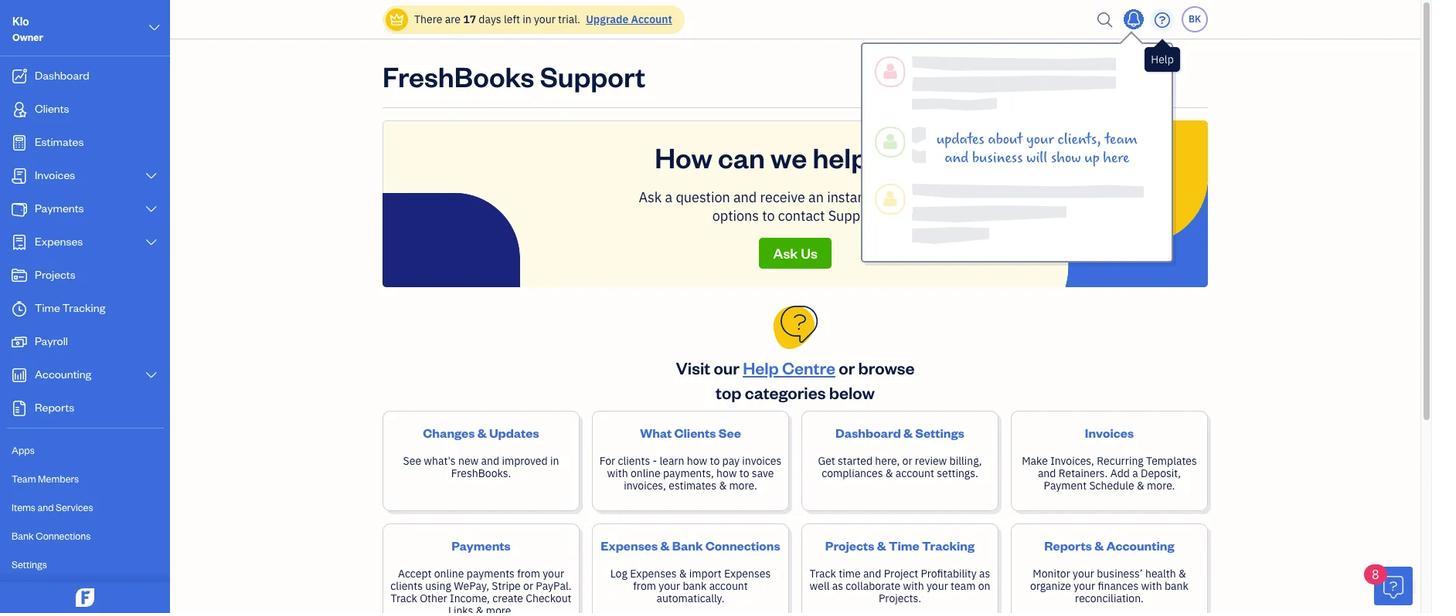 Task type: describe. For each thing, give the bounding box(es) containing it.
a inside make invoices, recurring templates and retainers. add a deposit, payment schedule & more.
[[1133, 467, 1139, 481]]

track time and project profitability as well as collaborate with your team on projects.
[[810, 567, 991, 606]]

changes & updates
[[423, 425, 539, 441]]

and inside updates about your clients, team and business will show up here
[[945, 149, 969, 167]]

well
[[810, 580, 830, 594]]

& up business'
[[1095, 538, 1104, 554]]

and inside main element
[[37, 502, 54, 514]]

ask for ask us
[[773, 244, 798, 262]]

members
[[38, 473, 79, 486]]

freshbooks
[[383, 58, 535, 94]]

schedule
[[1090, 479, 1135, 493]]

expenses & bank connections
[[601, 538, 781, 554]]

your inside updates about your clients, team and business will show up here
[[1027, 131, 1054, 148]]

payment image
[[10, 202, 29, 217]]

team inside track time and project profitability as well as collaborate with your team on projects.
[[951, 580, 976, 594]]

payroll link
[[4, 327, 165, 359]]

and inside ask a question and receive an instant answer, with options to contact support
[[734, 189, 757, 206]]

and inside "see what's new and improved in freshbooks."
[[481, 455, 500, 469]]

organize
[[1031, 580, 1072, 594]]

accept
[[398, 567, 432, 581]]

business
[[972, 149, 1023, 167]]

here,
[[875, 455, 900, 469]]

services
[[56, 502, 93, 514]]

0 horizontal spatial to
[[710, 455, 720, 469]]

your inside track time and project profitability as well as collaborate with your team on projects.
[[927, 580, 948, 594]]

in for left
[[523, 12, 532, 26]]

clients,
[[1058, 131, 1102, 148]]

dashboard for dashboard & settings
[[836, 425, 901, 441]]

left
[[504, 12, 520, 26]]

support inside ask a question and receive an instant answer, with options to contact support
[[828, 207, 878, 225]]

crown image
[[389, 11, 405, 27]]

profitability
[[921, 567, 977, 581]]

started
[[838, 455, 873, 469]]

with for what clients see
[[607, 467, 628, 481]]

updates
[[489, 425, 539, 441]]

1 horizontal spatial settings
[[915, 425, 965, 441]]

8 button
[[1365, 565, 1413, 606]]

more. inside for clients - learn how to pay invoices with online payments, how to save invoices, estimates & more.
[[729, 479, 757, 493]]

from inside accept online payments from your clients using wepay, stripe or paypal. track other income, create checkout links & more.
[[517, 567, 540, 581]]

chevron large down image for invoices
[[144, 170, 158, 182]]

& inside make invoices, recurring templates and retainers. add a deposit, payment schedule & more.
[[1137, 479, 1145, 493]]

below
[[829, 382, 875, 404]]

notifications image
[[1122, 4, 1147, 35]]

compliances
[[822, 467, 883, 481]]

ask us button
[[759, 238, 832, 269]]

from inside log expenses & import expenses from your bank account automatically.
[[633, 580, 656, 594]]

categories
[[745, 382, 826, 404]]

dashboard image
[[10, 69, 29, 84]]

we
[[771, 139, 807, 175]]

bank inside main element
[[12, 530, 34, 543]]

team inside updates about your clients, team and business will show up here
[[1105, 131, 1138, 148]]

payments,
[[663, 467, 714, 481]]

invoices,
[[1051, 455, 1095, 469]]

centre
[[782, 357, 836, 379]]

team members link
[[4, 466, 165, 493]]

apps
[[12, 445, 35, 457]]

1 vertical spatial time
[[889, 538, 920, 554]]

are
[[445, 12, 461, 26]]

account for settings
[[896, 467, 935, 481]]

account for bank
[[709, 580, 748, 594]]

clients inside for clients - learn how to pay invoices with online payments, how to save invoices, estimates & more.
[[618, 455, 650, 469]]

client image
[[10, 102, 29, 118]]

track inside accept online payments from your clients using wepay, stripe or paypal. track other income, create checkout links & more.
[[391, 592, 417, 606]]

business'
[[1097, 567, 1143, 581]]

make
[[1022, 455, 1048, 469]]

freshbooks image
[[73, 589, 97, 608]]

using
[[425, 580, 451, 594]]

and inside make invoices, recurring templates and retainers. add a deposit, payment schedule & more.
[[1038, 467, 1056, 481]]

1 horizontal spatial see
[[719, 425, 741, 441]]

track inside track time and project profitability as well as collaborate with your team on projects.
[[810, 567, 836, 581]]

tracking inside main element
[[62, 301, 105, 315]]

account
[[631, 12, 672, 26]]

review
[[915, 455, 947, 469]]

make invoices, recurring templates and retainers. add a deposit, payment schedule & more.
[[1022, 455, 1197, 493]]

your right monitor
[[1073, 567, 1095, 581]]

options
[[713, 207, 759, 225]]

time tracking
[[35, 301, 105, 315]]

checkout
[[526, 592, 572, 606]]

& inside monitor your business' health & organize your finances with bank reconciliation.
[[1179, 567, 1186, 581]]

days
[[479, 12, 501, 26]]

projects.
[[879, 592, 922, 606]]

your left finances
[[1074, 580, 1096, 594]]

main element
[[0, 0, 220, 614]]

billing,
[[950, 455, 982, 469]]

for clients - learn how to pay invoices with online payments, how to save invoices, estimates & more.
[[600, 455, 782, 493]]

or inside accept online payments from your clients using wepay, stripe or paypal. track other income, create checkout links & more.
[[523, 580, 533, 594]]

and inside track time and project profitability as well as collaborate with your team on projects.
[[863, 567, 882, 581]]

settings link
[[4, 552, 165, 579]]

expenses right log
[[630, 567, 677, 581]]

accept online payments from your clients using wepay, stripe or paypal. track other income, create checkout links & more.
[[391, 567, 572, 614]]

settings inside settings link
[[12, 559, 47, 571]]

accounting inside main element
[[35, 367, 91, 382]]

settings.
[[937, 467, 979, 481]]

time tracking link
[[4, 294, 165, 325]]

upgrade account link
[[583, 12, 672, 26]]

templates
[[1147, 455, 1197, 469]]

answer,
[[874, 189, 922, 206]]

1 horizontal spatial to
[[740, 467, 750, 481]]

retainers.
[[1059, 467, 1108, 481]]

apps link
[[4, 438, 165, 465]]

1 vertical spatial clients
[[675, 425, 716, 441]]

get
[[818, 455, 836, 469]]

up
[[1085, 149, 1100, 167]]

stripe
[[492, 580, 521, 594]]

1 horizontal spatial tracking
[[922, 538, 975, 554]]

pay
[[722, 455, 740, 469]]

upgrade
[[586, 12, 629, 26]]

get started here, or review billing, compliances & account settings.
[[818, 455, 982, 481]]

estimates
[[669, 479, 717, 493]]

ask a question and receive an instant answer, with options to contact support
[[639, 189, 952, 225]]

bank connections link
[[4, 523, 165, 550]]

your left trial.
[[534, 12, 556, 26]]

reports link
[[4, 394, 165, 425]]

connections inside main element
[[36, 530, 91, 543]]

import
[[689, 567, 722, 581]]

reports for reports
[[35, 400, 74, 415]]

reconciliation.
[[1075, 592, 1144, 606]]

chevron large down image for accounting
[[144, 370, 158, 382]]

reports for reports & accounting
[[1045, 538, 1092, 554]]

payments link
[[4, 194, 165, 226]]

ask us
[[773, 244, 818, 262]]

time inside main element
[[35, 301, 60, 315]]

a inside ask a question and receive an instant answer, with options to contact support
[[665, 189, 673, 206]]

freshbooks.
[[451, 467, 511, 481]]

& inside log expenses & import expenses from your bank account automatically.
[[679, 567, 687, 581]]

& inside 'get started here, or review billing, compliances & account settings.'
[[886, 467, 893, 481]]

bk
[[1189, 13, 1201, 25]]

payroll
[[35, 334, 68, 349]]

more. inside accept online payments from your clients using wepay, stripe or paypal. track other income, create checkout links & more.
[[486, 605, 514, 614]]

8
[[1372, 567, 1380, 583]]

items
[[12, 502, 36, 514]]

or inside 'get started here, or review billing, compliances & account settings.'
[[903, 455, 913, 469]]



Task type: locate. For each thing, give the bounding box(es) containing it.
1 horizontal spatial online
[[631, 467, 661, 481]]

online right for
[[631, 467, 661, 481]]

with for reports & accounting
[[1142, 580, 1163, 594]]

1 chevron large down image from the top
[[144, 170, 158, 182]]

expense image
[[10, 235, 29, 250]]

or
[[839, 357, 855, 379], [903, 455, 913, 469], [523, 580, 533, 594]]

clients up 'learn' at the left bottom
[[675, 425, 716, 441]]

bank connections
[[12, 530, 91, 543]]

contact
[[778, 207, 825, 225]]

chevron large down image inside 'payments' "link"
[[144, 203, 158, 216]]

0 horizontal spatial team
[[951, 580, 976, 594]]

support down upgrade
[[540, 58, 646, 94]]

1 horizontal spatial track
[[810, 567, 836, 581]]

online up other
[[434, 567, 464, 581]]

in right left
[[523, 12, 532, 26]]

see up pay
[[719, 425, 741, 441]]

with inside for clients - learn how to pay invoices with online payments, how to save invoices, estimates & more.
[[607, 467, 628, 481]]

& right links
[[476, 605, 484, 614]]

2 bank from the left
[[1165, 580, 1189, 594]]

1 horizontal spatial dashboard
[[836, 425, 901, 441]]

dashboard link
[[4, 61, 165, 93]]

and right time
[[863, 567, 882, 581]]

instant
[[827, 189, 871, 206]]

reports inside main element
[[35, 400, 74, 415]]

to left 'save'
[[740, 467, 750, 481]]

account down "expenses & bank connections"
[[709, 580, 748, 594]]

reports right report icon
[[35, 400, 74, 415]]

links
[[448, 605, 473, 614]]

projects inside main element
[[35, 267, 76, 282]]

a left the question
[[665, 189, 673, 206]]

0 horizontal spatial reports
[[35, 400, 74, 415]]

dashboard inside main element
[[35, 68, 89, 83]]

1 horizontal spatial support
[[828, 207, 878, 225]]

clients left "-" at the left bottom of the page
[[618, 455, 650, 469]]

connections up import
[[706, 538, 781, 554]]

0 horizontal spatial settings
[[12, 559, 47, 571]]

1 vertical spatial or
[[903, 455, 913, 469]]

& up project
[[877, 538, 887, 554]]

clients link
[[4, 94, 165, 126]]

your up "will"
[[1027, 131, 1054, 148]]

0 horizontal spatial bank
[[12, 530, 34, 543]]

money image
[[10, 335, 29, 350]]

with right "collaborate"
[[903, 580, 924, 594]]

1 horizontal spatial or
[[839, 357, 855, 379]]

paypal.
[[536, 580, 572, 594]]

your
[[534, 12, 556, 26], [1027, 131, 1054, 148], [543, 567, 564, 581], [1073, 567, 1095, 581], [659, 580, 680, 594], [927, 580, 948, 594], [1074, 580, 1096, 594]]

see inside "see what's new and improved in freshbooks."
[[403, 455, 421, 469]]

projects for projects
[[35, 267, 76, 282]]

see left what's
[[403, 455, 421, 469]]

0 vertical spatial invoices
[[35, 168, 75, 182]]

more. inside make invoices, recurring templates and retainers. add a deposit, payment schedule & more.
[[1147, 479, 1175, 493]]

finances
[[1098, 580, 1139, 594]]

& inside for clients - learn how to pay invoices with online payments, how to save invoices, estimates & more.
[[719, 479, 727, 493]]

1 vertical spatial account
[[709, 580, 748, 594]]

estimate image
[[10, 135, 29, 151]]

bank inside monitor your business' health & organize your finances with bank reconciliation.
[[1165, 580, 1189, 594]]

time
[[35, 301, 60, 315], [889, 538, 920, 554]]

tracking up profitability at the right bottom of page
[[922, 538, 975, 554]]

0 horizontal spatial from
[[517, 567, 540, 581]]

17
[[463, 12, 476, 26]]

1 horizontal spatial help
[[1151, 52, 1174, 66]]

team left on
[[951, 580, 976, 594]]

1 vertical spatial chevron large down image
[[144, 237, 158, 249]]

expenses inside main element
[[35, 234, 83, 249]]

expenses
[[35, 234, 83, 249], [601, 538, 658, 554], [630, 567, 677, 581], [724, 567, 771, 581]]

income,
[[450, 592, 490, 606]]

your left import
[[659, 580, 680, 594]]

track left time
[[810, 567, 836, 581]]

tracking
[[62, 301, 105, 315], [922, 538, 975, 554]]

0 vertical spatial in
[[523, 12, 532, 26]]

0 vertical spatial chevron large down image
[[147, 19, 162, 37]]

0 horizontal spatial projects
[[35, 267, 76, 282]]

items and services link
[[4, 495, 165, 522]]

1 horizontal spatial connections
[[706, 538, 781, 554]]

items and services
[[12, 502, 93, 514]]

visit
[[676, 357, 711, 379]]

& right health
[[1179, 567, 1186, 581]]

bank right business'
[[1165, 580, 1189, 594]]

1 vertical spatial invoices
[[1085, 425, 1134, 441]]

0 vertical spatial time
[[35, 301, 60, 315]]

your up checkout
[[543, 567, 564, 581]]

1 vertical spatial help
[[743, 357, 779, 379]]

project
[[884, 567, 919, 581]]

or right here,
[[903, 455, 913, 469]]

0 vertical spatial online
[[631, 467, 661, 481]]

show
[[1051, 149, 1081, 167]]

on
[[978, 580, 991, 594]]

with left "-" at the left bottom of the page
[[607, 467, 628, 481]]

time right timer image
[[35, 301, 60, 315]]

track
[[810, 567, 836, 581], [391, 592, 417, 606]]

as right well
[[832, 580, 844, 594]]

to down receive
[[762, 207, 775, 225]]

2 vertical spatial or
[[523, 580, 533, 594]]

projects for projects & time tracking
[[826, 538, 875, 554]]

1 vertical spatial track
[[391, 592, 417, 606]]

& inside accept online payments from your clients using wepay, stripe or paypal. track other income, create checkout links & more.
[[476, 605, 484, 614]]

track down accept at the left bottom of page
[[391, 592, 417, 606]]

1 horizontal spatial reports
[[1045, 538, 1092, 554]]

invoices inside main element
[[35, 168, 75, 182]]

an
[[809, 189, 824, 206]]

expenses right expense image
[[35, 234, 83, 249]]

1 horizontal spatial as
[[980, 567, 991, 581]]

ask inside button
[[773, 244, 798, 262]]

payments right payment icon
[[35, 201, 84, 216]]

log
[[611, 567, 628, 581]]

project image
[[10, 268, 29, 284]]

freshbooks support
[[383, 58, 646, 94]]

dashboard for dashboard
[[35, 68, 89, 83]]

& up 'get started here, or review billing, compliances & account settings.'
[[904, 425, 913, 441]]

0 vertical spatial team
[[1105, 131, 1138, 148]]

with inside ask a question and receive an instant answer, with options to contact support
[[925, 189, 952, 206]]

how up estimates
[[687, 455, 708, 469]]

and right new
[[481, 455, 500, 469]]

with
[[925, 189, 952, 206], [607, 467, 628, 481], [903, 580, 924, 594], [1142, 580, 1163, 594]]

1 horizontal spatial bank
[[1165, 580, 1189, 594]]

clients
[[618, 455, 650, 469], [391, 580, 423, 594]]

go to help image
[[1150, 8, 1175, 31]]

0 horizontal spatial support
[[540, 58, 646, 94]]

to inside ask a question and receive an instant answer, with options to contact support
[[762, 207, 775, 225]]

1 horizontal spatial accounting
[[1107, 538, 1175, 554]]

0 vertical spatial chevron large down image
[[144, 170, 158, 182]]

1 vertical spatial payments
[[452, 538, 511, 554]]

0 horizontal spatial payments
[[35, 201, 84, 216]]

invoices up recurring
[[1085, 425, 1134, 441]]

clients left using
[[391, 580, 423, 594]]

support
[[540, 58, 646, 94], [828, 207, 878, 225]]

reports up monitor
[[1045, 538, 1092, 554]]

your inside accept online payments from your clients using wepay, stripe or paypal. track other income, create checkout links & more.
[[543, 567, 564, 581]]

in right improved
[[550, 455, 559, 469]]

0 horizontal spatial bank
[[683, 580, 707, 594]]

and right items
[[37, 502, 54, 514]]

help down go to help image
[[1151, 52, 1174, 66]]

2 chevron large down image from the top
[[144, 237, 158, 249]]

expenses link
[[4, 227, 165, 259]]

1 horizontal spatial clients
[[675, 425, 716, 441]]

chevron large down image inside "expenses" link
[[144, 237, 158, 249]]

more. down templates
[[1147, 479, 1175, 493]]

0 horizontal spatial how
[[687, 455, 708, 469]]

there are 17 days left in your trial. upgrade account
[[414, 12, 672, 26]]

expenses up log
[[601, 538, 658, 554]]

how left 'save'
[[717, 467, 737, 481]]

help
[[1151, 52, 1174, 66], [743, 357, 779, 379]]

report image
[[10, 401, 29, 417]]

1 vertical spatial in
[[550, 455, 559, 469]]

connections down items and services
[[36, 530, 91, 543]]

1 horizontal spatial clients
[[618, 455, 650, 469]]

changes
[[423, 425, 475, 441]]

what
[[640, 425, 672, 441]]

invoice image
[[10, 169, 29, 184]]

invoices down 'estimates'
[[35, 168, 75, 182]]

in inside "see what's new and improved in freshbooks."
[[550, 455, 559, 469]]

1 vertical spatial ask
[[773, 244, 798, 262]]

dashboard & settings
[[836, 425, 965, 441]]

settings up the review
[[915, 425, 965, 441]]

bank down "expenses & bank connections"
[[683, 580, 707, 594]]

1 horizontal spatial payments
[[452, 538, 511, 554]]

chevron large down image
[[144, 170, 158, 182], [144, 237, 158, 249]]

1 horizontal spatial bank
[[672, 538, 703, 554]]

account inside log expenses & import expenses from your bank account automatically.
[[709, 580, 748, 594]]

add
[[1111, 467, 1130, 481]]

ask for ask a question and receive an instant answer, with options to contact support
[[639, 189, 662, 206]]

save
[[752, 467, 774, 481]]

bk button
[[1182, 6, 1208, 32]]

payments inside "link"
[[35, 201, 84, 216]]

2 horizontal spatial to
[[762, 207, 775, 225]]

0 vertical spatial account
[[896, 467, 935, 481]]

0 horizontal spatial online
[[434, 567, 464, 581]]

a right add
[[1133, 467, 1139, 481]]

more. down pay
[[729, 479, 757, 493]]

and left retainers.
[[1038, 467, 1056, 481]]

0 horizontal spatial account
[[709, 580, 748, 594]]

deposit,
[[1141, 467, 1181, 481]]

0 vertical spatial track
[[810, 567, 836, 581]]

timer image
[[10, 302, 29, 317]]

from up checkout
[[517, 567, 540, 581]]

1 vertical spatial settings
[[12, 559, 47, 571]]

projects link
[[4, 261, 165, 292]]

projects
[[35, 267, 76, 282], [826, 538, 875, 554]]

2 vertical spatial chevron large down image
[[144, 370, 158, 382]]

2 horizontal spatial more.
[[1147, 479, 1175, 493]]

with inside track time and project profitability as well as collaborate with your team on projects.
[[903, 580, 924, 594]]

1 vertical spatial dashboard
[[836, 425, 901, 441]]

invoices
[[742, 455, 782, 469]]

clients inside main element
[[35, 101, 69, 116]]

& right started
[[886, 467, 893, 481]]

more.
[[729, 479, 757, 493], [1147, 479, 1175, 493], [486, 605, 514, 614]]

1 horizontal spatial projects
[[826, 538, 875, 554]]

chevron large down image
[[147, 19, 162, 37], [144, 203, 158, 216], [144, 370, 158, 382]]

clients inside accept online payments from your clients using wepay, stripe or paypal. track other income, create checkout links & more.
[[391, 580, 423, 594]]

1 horizontal spatial in
[[550, 455, 559, 469]]

accounting up health
[[1107, 538, 1175, 554]]

clients right client image
[[35, 101, 69, 116]]

or right stripe
[[523, 580, 533, 594]]

monitor your business' health & organize your finances with bank reconciliation.
[[1031, 567, 1189, 606]]

account left settings.
[[896, 467, 935, 481]]

0 horizontal spatial track
[[391, 592, 417, 606]]

invoices,
[[624, 479, 666, 493]]

online inside for clients - learn how to pay invoices with online payments, how to save invoices, estimates & more.
[[631, 467, 661, 481]]

team
[[12, 473, 36, 486]]

0 vertical spatial tracking
[[62, 301, 105, 315]]

projects right 'project' "icon"
[[35, 267, 76, 282]]

to
[[762, 207, 775, 225], [710, 455, 720, 469], [740, 467, 750, 481]]

connections
[[36, 530, 91, 543], [706, 538, 781, 554]]

1 vertical spatial accounting
[[1107, 538, 1175, 554]]

1 horizontal spatial time
[[889, 538, 920, 554]]

1 vertical spatial see
[[403, 455, 421, 469]]

0 horizontal spatial see
[[403, 455, 421, 469]]

1 bank from the left
[[683, 580, 707, 594]]

more. down stripe
[[486, 605, 514, 614]]

1 horizontal spatial invoices
[[1085, 425, 1134, 441]]

0 horizontal spatial dashboard
[[35, 68, 89, 83]]

1 horizontal spatial from
[[633, 580, 656, 594]]

and down 'updates'
[[945, 149, 969, 167]]

0 vertical spatial reports
[[35, 400, 74, 415]]

0 horizontal spatial or
[[523, 580, 533, 594]]

ask left us
[[773, 244, 798, 262]]

help right our
[[743, 357, 779, 379]]

&
[[478, 425, 487, 441], [904, 425, 913, 441], [886, 467, 893, 481], [719, 479, 727, 493], [1137, 479, 1145, 493], [661, 538, 670, 554], [877, 538, 887, 554], [1095, 538, 1104, 554], [679, 567, 687, 581], [1179, 567, 1186, 581], [476, 605, 484, 614]]

0 vertical spatial clients
[[618, 455, 650, 469]]

team
[[1105, 131, 1138, 148], [951, 580, 976, 594]]

& right add
[[1137, 479, 1145, 493]]

chevron large down image inside invoices link
[[144, 170, 158, 182]]

accounting
[[35, 367, 91, 382], [1107, 538, 1175, 554]]

chart image
[[10, 368, 29, 383]]

ask
[[639, 189, 662, 206], [773, 244, 798, 262]]

projects & time tracking
[[826, 538, 975, 554]]

1 horizontal spatial account
[[896, 467, 935, 481]]

account inside 'get started here, or review billing, compliances & account settings.'
[[896, 467, 935, 481]]

to left pay
[[710, 455, 720, 469]]

0 vertical spatial payments
[[35, 201, 84, 216]]

ask inside ask a question and receive an instant answer, with options to contact support
[[639, 189, 662, 206]]

updates about your clients, team and business will show up here
[[937, 131, 1138, 167]]

0 horizontal spatial time
[[35, 301, 60, 315]]

team up here
[[1105, 131, 1138, 148]]

projects up time
[[826, 538, 875, 554]]

how
[[687, 455, 708, 469], [717, 467, 737, 481]]

0 horizontal spatial more.
[[486, 605, 514, 614]]

as right profitability at the right bottom of page
[[980, 567, 991, 581]]

ask down how
[[639, 189, 662, 206]]

log expenses & import expenses from your bank account automatically.
[[611, 567, 771, 606]]

0 vertical spatial dashboard
[[35, 68, 89, 83]]

visit our help centre or browse top categories below
[[676, 357, 915, 404]]

bank up import
[[672, 538, 703, 554]]

1 vertical spatial projects
[[826, 538, 875, 554]]

help inside visit our help centre or browse top categories below
[[743, 357, 779, 379]]

what's
[[424, 455, 456, 469]]

chevron large down image down 'payments' "link"
[[144, 237, 158, 249]]

team members
[[12, 473, 79, 486]]

what clients see
[[640, 425, 741, 441]]

new
[[458, 455, 479, 469]]

0 horizontal spatial help
[[743, 357, 779, 379]]

as
[[980, 567, 991, 581], [832, 580, 844, 594]]

with for how can we help you?
[[925, 189, 952, 206]]

1 vertical spatial team
[[951, 580, 976, 594]]

0 horizontal spatial ask
[[639, 189, 662, 206]]

dashboard up started
[[836, 425, 901, 441]]

0 horizontal spatial accounting
[[35, 367, 91, 382]]

top
[[716, 382, 742, 404]]

search image
[[1093, 8, 1118, 31]]

in for improved
[[550, 455, 559, 469]]

0 vertical spatial support
[[540, 58, 646, 94]]

0 vertical spatial projects
[[35, 267, 76, 282]]

0 horizontal spatial invoices
[[35, 168, 75, 182]]

help centre link
[[743, 357, 836, 379]]

question
[[676, 189, 730, 206]]

you?
[[874, 139, 936, 175]]

expenses right import
[[724, 567, 771, 581]]

& left import
[[679, 567, 687, 581]]

0 vertical spatial ask
[[639, 189, 662, 206]]

1 horizontal spatial how
[[717, 467, 737, 481]]

0 vertical spatial clients
[[35, 101, 69, 116]]

1 horizontal spatial ask
[[773, 244, 798, 262]]

support down instant
[[828, 207, 878, 225]]

from right log
[[633, 580, 656, 594]]

chevron large down image for payments
[[144, 203, 158, 216]]

with inside monitor your business' health & organize your finances with bank reconciliation.
[[1142, 580, 1163, 594]]

0 vertical spatial accounting
[[35, 367, 91, 382]]

accounting down payroll
[[35, 367, 91, 382]]

1 vertical spatial reports
[[1045, 538, 1092, 554]]

& down pay
[[719, 479, 727, 493]]

with right finances
[[1142, 580, 1163, 594]]

payments up payments
[[452, 538, 511, 554]]

your inside log expenses & import expenses from your bank account automatically.
[[659, 580, 680, 594]]

chevron large down image down estimates link
[[144, 170, 158, 182]]

invoices
[[35, 168, 75, 182], [1085, 425, 1134, 441]]

1 vertical spatial support
[[828, 207, 878, 225]]

0 horizontal spatial connections
[[36, 530, 91, 543]]

time up project
[[889, 538, 920, 554]]

your right project
[[927, 580, 948, 594]]

and up options
[[734, 189, 757, 206]]

dashboard up clients link
[[35, 68, 89, 83]]

& up log expenses & import expenses from your bank account automatically.
[[661, 538, 670, 554]]

1 vertical spatial online
[[434, 567, 464, 581]]

resource center badge image
[[1375, 567, 1413, 606]]

other
[[420, 592, 447, 606]]

invoices link
[[4, 161, 165, 193]]

bank down items
[[12, 530, 34, 543]]

online inside accept online payments from your clients using wepay, stripe or paypal. track other income, create checkout links & more.
[[434, 567, 464, 581]]

settings down "bank connections"
[[12, 559, 47, 571]]

2 horizontal spatial or
[[903, 455, 913, 469]]

from
[[517, 567, 540, 581], [633, 580, 656, 594]]

or up below in the bottom of the page
[[839, 357, 855, 379]]

1 vertical spatial a
[[1133, 467, 1139, 481]]

tracking down projects link
[[62, 301, 105, 315]]

& up new
[[478, 425, 487, 441]]

us
[[801, 244, 818, 262]]

wepay,
[[454, 580, 489, 594]]

0 horizontal spatial clients
[[35, 101, 69, 116]]

accounting link
[[4, 360, 165, 392]]

bank inside log expenses & import expenses from your bank account automatically.
[[683, 580, 707, 594]]

1 horizontal spatial team
[[1105, 131, 1138, 148]]

0 vertical spatial help
[[1151, 52, 1174, 66]]

time
[[839, 567, 861, 581]]

or inside visit our help centre or browse top categories below
[[839, 357, 855, 379]]

our
[[714, 357, 740, 379]]

1 vertical spatial clients
[[391, 580, 423, 594]]

chevron large down image for expenses
[[144, 237, 158, 249]]

0 horizontal spatial as
[[832, 580, 844, 594]]

with right answer,
[[925, 189, 952, 206]]



Task type: vqa. For each thing, say whether or not it's contained in the screenshot.


